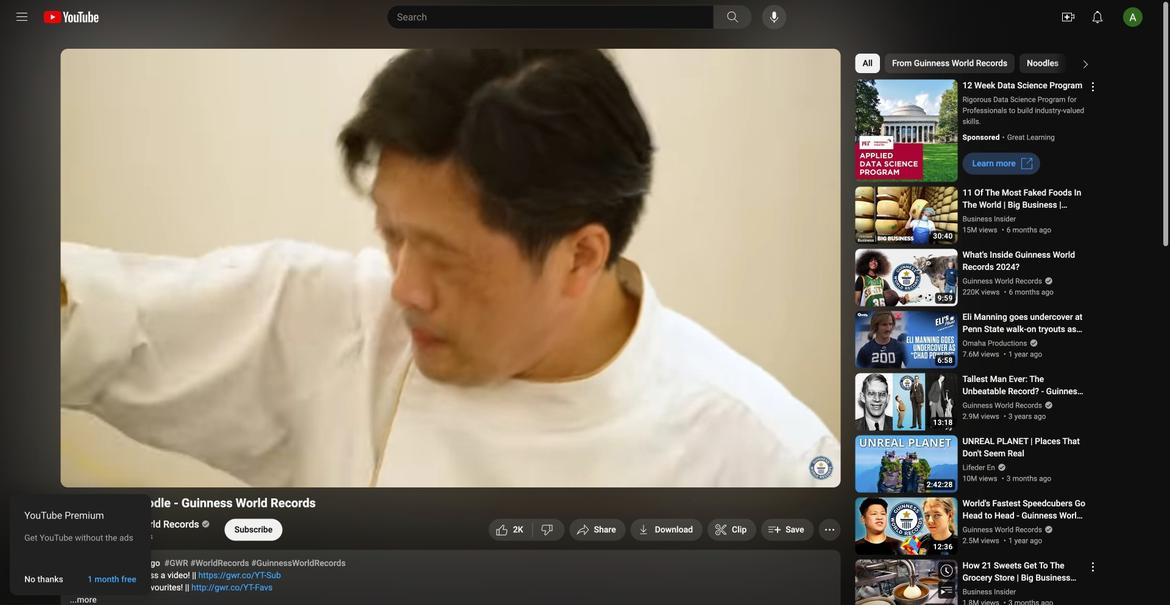 Task type: vqa. For each thing, say whether or not it's contained in the screenshot.
1st watch from the right
no



Task type: describe. For each thing, give the bounding box(es) containing it.
how 21 sweets get to the grocery store | big business marathon | business insider by business insider 1,864,471 views 3 months ago 2 hours, 44 minutes element
[[963, 560, 1086, 584]]

eli manning goes undercover at penn state walk-on tryouts as "chad powers" by omaha productions 7,657,272 views 1 year ago 6 minutes, 58 seconds element
[[963, 311, 1086, 336]]

tallest man ever: the unbeatable record? - guinness world records by guinness world records 2,944,297 views 3 years ago 13 minutes, 18 seconds element
[[963, 373, 1086, 398]]

1 vertical spatial verified image
[[199, 520, 210, 529]]

0 vertical spatial verified image
[[1043, 401, 1054, 410]]

13 minutes, 18 seconds element
[[934, 419, 953, 427]]

verified image for world's fastest speedcubers go head to head - guinness world records by guinness world records 2,547,897 views 1 year ago 12 minutes, 36 seconds element
[[1043, 526, 1054, 534]]

Search text field
[[397, 9, 711, 25]]

what's inside guinness world records 2024? by guinness world records 220,048 views 6 months ago 9 minutes, 59 seconds element
[[963, 249, 1086, 273]]

seek slider slider
[[68, 449, 834, 462]]



Task type: locate. For each thing, give the bounding box(es) containing it.
verified image down 'eli manning goes undercover at penn state walk-on tryouts as "chad powers" by omaha productions 7,657,272 views 1 year ago 6 minutes, 58 seconds' element
[[1028, 339, 1039, 348]]

verified image for 'eli manning goes undercover at penn state walk-on tryouts as "chad powers" by omaha productions 7,657,272 views 1 year ago 6 minutes, 58 seconds' element
[[1028, 339, 1039, 348]]

verified image for unreal planet | places that don't seem real by lifeder en 10,858,949 views 3 months ago 2 hours, 42 minutes element
[[996, 463, 1007, 472]]

youtube video player element
[[61, 49, 841, 488]]

None text field
[[88, 575, 136, 585]]

verified image down world's fastest speedcubers go head to head - guinness world records by guinness world records 2,547,897 views 1 year ago 12 minutes, 36 seconds element
[[1043, 526, 1054, 534]]

verified image down unreal planet | places that don't seem real by lifeder en 10,858,949 views 3 months ago 2 hours, 42 minutes element
[[996, 463, 1007, 472]]

6 minutes, 58 seconds element
[[938, 357, 953, 364]]

verified image down tallest man ever: the unbeatable record? - guinness world records by guinness world records 2,944,297 views 3 years ago 13 minutes, 18 seconds element
[[1043, 401, 1054, 410]]

9 minutes, 59 seconds element
[[938, 295, 953, 302]]

30 minutes, 40 seconds element
[[934, 233, 953, 240]]

verified image down what's inside guinness world records 2024? by guinness world records 220,048 views 6 months ago 9 minutes, 59 seconds element
[[1043, 277, 1054, 285]]

unreal planet | places that don't seem real by lifeder en 10,858,949 views 3 months ago 2 hours, 42 minutes element
[[963, 436, 1086, 460]]

world's fastest speedcubers go head to head - guinness world records by guinness world records 2,547,897 views 1 year ago 12 minutes, 36 seconds element
[[963, 498, 1086, 522]]

tab list
[[856, 49, 1171, 78]]

verified image
[[1043, 401, 1054, 410], [199, 520, 210, 529]]

verified image for what's inside guinness world records 2024? by guinness world records 220,048 views 6 months ago 9 minutes, 59 seconds element
[[1043, 277, 1054, 285]]

11.9 million subscribers element
[[92, 531, 208, 542]]

None search field
[[365, 5, 755, 29]]

11 of the most faked foods in the world | big business | insider business by business insider 15,030,241 views 6 months ago 30 minutes element
[[963, 187, 1086, 211]]

0 horizontal spatial verified image
[[199, 520, 210, 529]]

None text field
[[973, 159, 1016, 169], [235, 525, 273, 535], [655, 525, 693, 535], [24, 575, 63, 585], [973, 159, 1016, 169], [235, 525, 273, 535], [655, 525, 693, 535], [24, 575, 63, 585]]

avatar image image
[[1124, 7, 1143, 27]]

12 minutes, 36 seconds element
[[934, 544, 953, 551]]

verified image up 11.9 million subscribers 'element'
[[199, 520, 210, 529]]

verified image
[[1043, 277, 1054, 285], [1028, 339, 1039, 348], [996, 463, 1007, 472], [1043, 526, 1054, 534]]

1 horizontal spatial verified image
[[1043, 401, 1054, 410]]

autoplay is on image
[[659, 469, 681, 478]]

2 hours, 42 minutes, 28 seconds element
[[927, 481, 953, 489]]

sponsored image
[[963, 132, 1008, 143]]



